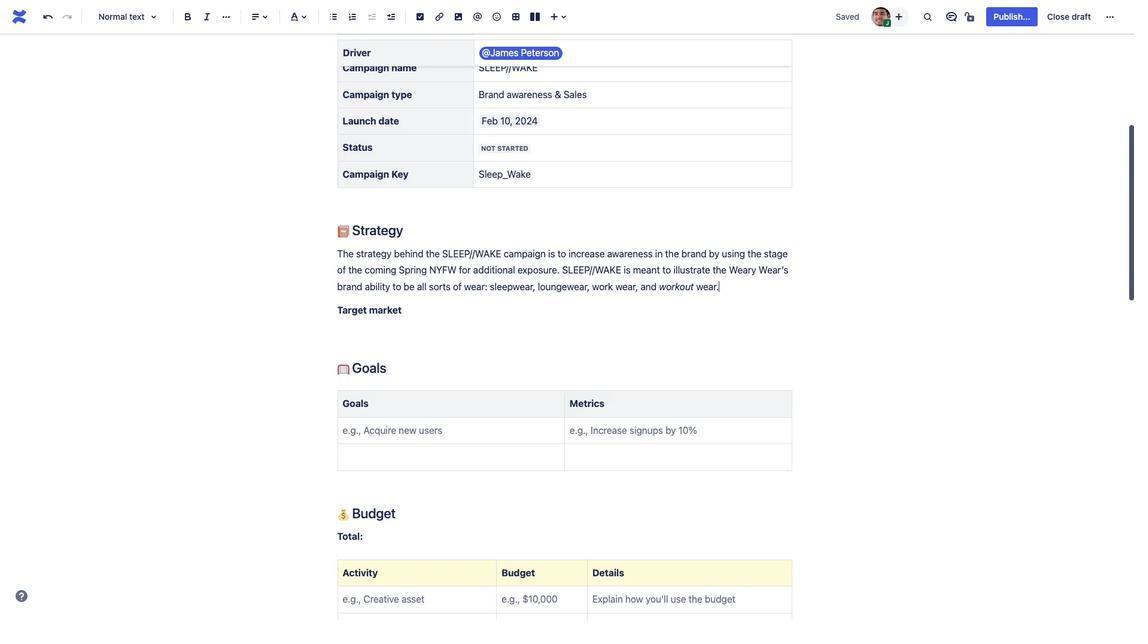 Task type: describe. For each thing, give the bounding box(es) containing it.
draft
[[1072, 11, 1091, 22]]

the strategy behind the sleep//wake campaign is to increase awareness in the brand by using the stage of the coming spring nyfw for additional exposure. sleep//wake is meant to illustrate the weary wear's brand ability to be all sorts of wear: sleepwear, loungewear, work wear, and
[[337, 248, 791, 292]]

& for tisha
[[544, 36, 550, 46]]

link image
[[432, 10, 447, 24]]

illustrate
[[674, 265, 710, 275]]

nyfw
[[429, 265, 457, 275]]

campaign key
[[343, 169, 409, 179]]

not started
[[481, 144, 528, 152]]

and
[[641, 281, 657, 292]]

james peterson image
[[872, 7, 891, 26]]

align left image
[[248, 10, 263, 24]]

launch date
[[343, 115, 399, 126]]

stage
[[764, 248, 788, 259]]

meant
[[633, 265, 660, 275]]

additional
[[473, 265, 515, 275]]

0 horizontal spatial awareness
[[507, 89, 552, 100]]

campaign for campaign key
[[343, 169, 389, 179]]

more formatting image
[[219, 10, 233, 24]]

normal text
[[98, 11, 145, 22]]

launch
[[343, 115, 376, 126]]

peterson
[[521, 47, 559, 58]]

campaign for campaign name
[[343, 62, 389, 73]]

10,
[[500, 115, 513, 126]]

target
[[337, 305, 367, 315]]

feb
[[482, 115, 498, 126]]

strategy
[[349, 222, 403, 238]]

numbered list ⌘⇧7 image
[[345, 10, 360, 24]]

italic ⌘i image
[[200, 10, 214, 24]]

0 horizontal spatial of
[[337, 265, 346, 275]]

& for sales
[[555, 89, 561, 100]]

total:
[[337, 531, 363, 542]]

driver
[[343, 47, 371, 58]]

exposure.
[[518, 265, 560, 275]]

add image, video, or file image
[[451, 10, 466, 24]]

1 vertical spatial goals
[[343, 398, 369, 409]]

bullet list ⌘⇧8 image
[[326, 10, 341, 24]]

bold ⌘b image
[[181, 10, 195, 24]]

action item image
[[413, 10, 427, 24]]

awareness inside the strategy behind the sleep//wake campaign is to increase awareness in the brand by using the stage of the coming spring nyfw for additional exposure. sleep//wake is meant to illustrate the weary wear's brand ability to be all sorts of wear: sleepwear, loungewear, work wear, and
[[607, 248, 653, 259]]

close draft button
[[1040, 7, 1098, 26]]

key
[[391, 169, 409, 179]]

1 vertical spatial of
[[453, 281, 462, 292]]

wear.
[[696, 281, 719, 292]]

the right the in
[[665, 248, 679, 259]]

weary
[[729, 265, 756, 275]]

brand
[[479, 89, 504, 100]]

behind
[[394, 248, 423, 259]]

workout wear.
[[659, 281, 719, 292]]

campaign type
[[343, 89, 412, 100]]

started
[[497, 144, 528, 152]]

campaign
[[504, 248, 546, 259]]

0 horizontal spatial brand
[[337, 281, 362, 292]]

workout
[[659, 281, 694, 292]]

0 vertical spatial budget
[[349, 505, 396, 521]]

2024
[[515, 115, 538, 126]]

2 vertical spatial sleep//wake
[[562, 265, 621, 275]]

campaign for campaign type
[[343, 89, 389, 100]]

confluence image
[[10, 7, 29, 26]]

publish... button
[[987, 7, 1038, 26]]

the
[[337, 248, 354, 259]]

sleep_wake
[[479, 169, 531, 179]]

0 vertical spatial sleep//wake
[[479, 62, 538, 73]]

sorts
[[429, 281, 451, 292]]

janet knowles & tisha morrel
[[479, 36, 606, 46]]

date
[[379, 115, 399, 126]]

close
[[1047, 11, 1070, 22]]

1 horizontal spatial to
[[558, 248, 566, 259]]

0 vertical spatial goals
[[349, 360, 386, 376]]

wear,
[[615, 281, 638, 292]]

janet
[[479, 36, 503, 46]]

more image
[[1103, 10, 1117, 24]]



Task type: vqa. For each thing, say whether or not it's contained in the screenshot.
Status
yes



Task type: locate. For each thing, give the bounding box(es) containing it.
strategy
[[356, 248, 392, 259]]

invite to edit image
[[892, 9, 906, 24]]

publish...
[[994, 11, 1031, 22]]

0 vertical spatial of
[[337, 265, 346, 275]]

tisha
[[553, 36, 576, 46]]

editable content region
[[318, 0, 811, 620]]

all
[[417, 281, 426, 292]]

campaign name
[[343, 62, 417, 73]]

0 horizontal spatial is
[[548, 248, 555, 259]]

1 campaign from the top
[[343, 62, 389, 73]]

not
[[481, 144, 496, 152]]

1 horizontal spatial of
[[453, 281, 462, 292]]

sleep//wake down the @james
[[479, 62, 538, 73]]

budget
[[349, 505, 396, 521], [502, 567, 535, 578]]

the up nyfw
[[426, 248, 440, 259]]

0 vertical spatial is
[[548, 248, 555, 259]]

normal
[[98, 11, 127, 22]]

sleep//wake down increase
[[562, 265, 621, 275]]

for
[[459, 265, 471, 275]]

ability
[[365, 281, 390, 292]]

of
[[337, 265, 346, 275], [453, 281, 462, 292]]

is
[[548, 248, 555, 259], [624, 265, 631, 275]]

redo ⌘⇧z image
[[60, 10, 74, 24]]

type
[[391, 89, 412, 100]]

@james peterson
[[482, 47, 559, 58]]

sleep//wake
[[479, 62, 538, 73], [442, 248, 501, 259], [562, 265, 621, 275]]

1 horizontal spatial &
[[555, 89, 561, 100]]

the down by
[[713, 265, 727, 275]]

details
[[592, 567, 624, 578]]

market
[[369, 305, 402, 315]]

0 vertical spatial brand
[[682, 248, 707, 259]]

using
[[722, 248, 745, 259]]

increase
[[569, 248, 605, 259]]

of down the
[[337, 265, 346, 275]]

:notebook_with_decorative_cover: image
[[337, 226, 349, 238], [337, 226, 349, 238]]

2 horizontal spatial to
[[663, 265, 671, 275]]

undo ⌘z image
[[41, 10, 55, 24]]

1 vertical spatial campaign
[[343, 89, 389, 100]]

1 vertical spatial sleep//wake
[[442, 248, 501, 259]]

the down the
[[348, 265, 362, 275]]

indent tab image
[[384, 10, 398, 24]]

to down the in
[[663, 265, 671, 275]]

& left sales
[[555, 89, 561, 100]]

0 vertical spatial &
[[544, 36, 550, 46]]

& up peterson
[[544, 36, 550, 46]]

the up the weary
[[748, 248, 762, 259]]

&
[[544, 36, 550, 46], [555, 89, 561, 100]]

campaign up launch date on the left top of the page
[[343, 89, 389, 100]]

text
[[129, 11, 145, 22]]

sales
[[564, 89, 587, 100]]

wear:
[[464, 281, 487, 292]]

morrel
[[578, 36, 606, 46]]

1 horizontal spatial awareness
[[607, 248, 653, 259]]

@james
[[482, 47, 518, 58]]

to left be
[[393, 281, 401, 292]]

:moneybag: image
[[337, 509, 349, 521], [337, 509, 349, 521]]

metrics
[[570, 398, 605, 409]]

informed
[[343, 36, 385, 46]]

brand up the 'illustrate'
[[682, 248, 707, 259]]

work
[[592, 281, 613, 292]]

by
[[709, 248, 720, 259]]

1 vertical spatial brand
[[337, 281, 362, 292]]

wear's
[[759, 265, 788, 275]]

help image
[[14, 589, 29, 603]]

0 vertical spatial to
[[558, 248, 566, 259]]

no restrictions image
[[964, 10, 978, 24]]

0 horizontal spatial budget
[[349, 505, 396, 521]]

2 vertical spatial to
[[393, 281, 401, 292]]

sleep//wake up for
[[442, 248, 501, 259]]

1 vertical spatial budget
[[502, 567, 535, 578]]

1 vertical spatial awareness
[[607, 248, 653, 259]]

awareness
[[507, 89, 552, 100], [607, 248, 653, 259]]

goals
[[349, 360, 386, 376], [343, 398, 369, 409]]

brand
[[682, 248, 707, 259], [337, 281, 362, 292]]

close draft
[[1047, 11, 1091, 22]]

1 horizontal spatial brand
[[682, 248, 707, 259]]

in
[[655, 248, 663, 259]]

spring
[[399, 265, 427, 275]]

to
[[558, 248, 566, 259], [663, 265, 671, 275], [393, 281, 401, 292]]

name
[[391, 62, 417, 73]]

2 vertical spatial campaign
[[343, 169, 389, 179]]

1 vertical spatial to
[[663, 265, 671, 275]]

campaign down 'status'
[[343, 169, 389, 179]]

find and replace image
[[921, 10, 935, 24]]

0 vertical spatial campaign
[[343, 62, 389, 73]]

mention image
[[470, 10, 485, 24]]

1 horizontal spatial is
[[624, 265, 631, 275]]

confluence image
[[10, 7, 29, 26]]

1 vertical spatial is
[[624, 265, 631, 275]]

loungewear,
[[538, 281, 590, 292]]

comment icon image
[[945, 10, 959, 24]]

awareness up 2024
[[507, 89, 552, 100]]

emoji image
[[490, 10, 504, 24]]

feb 10, 2024
[[482, 115, 538, 126]]

0 vertical spatial awareness
[[507, 89, 552, 100]]

knowles
[[505, 36, 541, 46]]

0 horizontal spatial &
[[544, 36, 550, 46]]

coming
[[365, 265, 396, 275]]

target market
[[337, 305, 402, 315]]

sleepwear,
[[490, 281, 535, 292]]

status
[[343, 142, 373, 153]]

activity
[[343, 567, 378, 578]]

is up wear,
[[624, 265, 631, 275]]

campaign
[[343, 62, 389, 73], [343, 89, 389, 100], [343, 169, 389, 179]]

saved
[[836, 11, 860, 22]]

awareness up meant
[[607, 248, 653, 259]]

to left increase
[[558, 248, 566, 259]]

1 horizontal spatial budget
[[502, 567, 535, 578]]

brand up the 'target'
[[337, 281, 362, 292]]

:goal: image
[[337, 363, 349, 375], [337, 363, 349, 375]]

3 campaign from the top
[[343, 169, 389, 179]]

of right sorts
[[453, 281, 462, 292]]

1 vertical spatial &
[[555, 89, 561, 100]]

campaign down driver
[[343, 62, 389, 73]]

0 horizontal spatial to
[[393, 281, 401, 292]]

normal text button
[[87, 4, 168, 30]]

outdent ⇧tab image
[[365, 10, 379, 24]]

brand awareness & sales
[[479, 89, 587, 100]]

be
[[404, 281, 415, 292]]

is up exposure.
[[548, 248, 555, 259]]

the
[[426, 248, 440, 259], [665, 248, 679, 259], [748, 248, 762, 259], [348, 265, 362, 275], [713, 265, 727, 275]]

2 campaign from the top
[[343, 89, 389, 100]]

table image
[[509, 10, 523, 24]]

layouts image
[[528, 10, 542, 24]]



